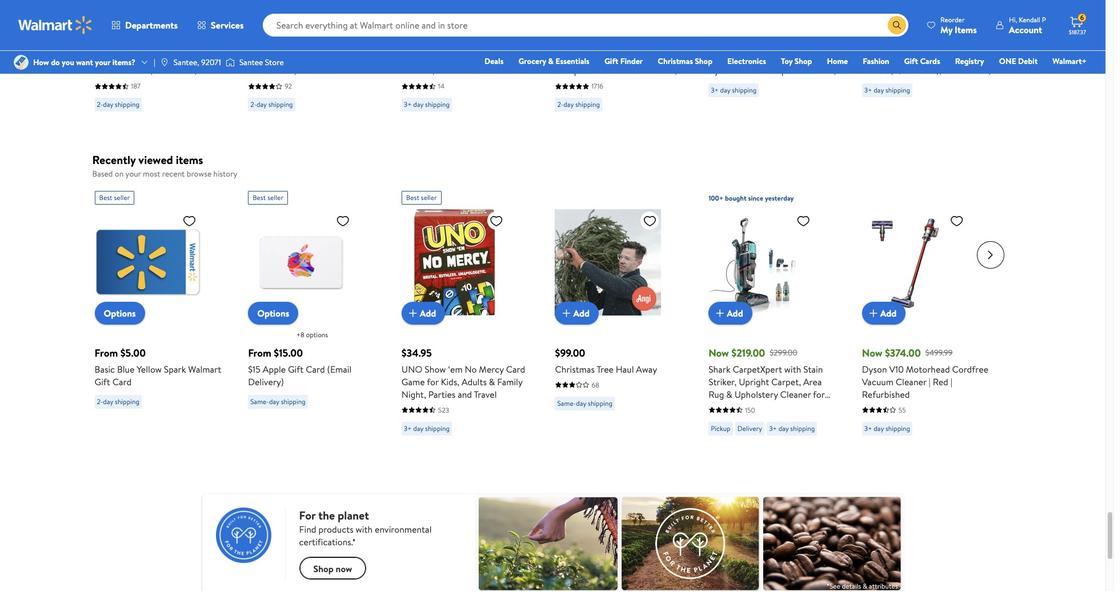 Task type: vqa. For each thing, say whether or not it's contained in the screenshot.
the $ within the $ 29 97
no



Task type: describe. For each thing, give the bounding box(es) containing it.
cards
[[921, 55, 941, 67]]

flex
[[158, 39, 175, 52]]

basic blue yellow spark walmart gift card image
[[95, 209, 201, 315]]

laptop, inside $599.99 lenovo ideapad 3 laptop, 14" fhd ips display, intel core i5- 10210u(quad-core), 20gb ram, 1tb ssd, intel uhd graphics, wi- fi, webcam, hdmi, sd card reader, windows 11 pro, cefesfy usb hub
[[934, 39, 963, 52]]

deals link
[[480, 55, 509, 67]]

upholstery
[[735, 388, 778, 401]]

10210u(quad-
[[862, 64, 919, 77]]

product group containing now $259.00
[[248, 0, 386, 116]]

6 $187.37
[[1070, 13, 1087, 36]]

$849.00
[[425, 22, 461, 36]]

523
[[438, 405, 449, 415]]

shipping down '523'
[[425, 424, 450, 433]]

product group containing $34.95
[[402, 186, 530, 474]]

no
[[465, 363, 477, 375]]

same-day shipping for $15.00
[[250, 397, 306, 406]]

$15 apple gift card (email delivery) image
[[248, 209, 355, 315]]

laptop, inside now $259.00 $549.00 ipason p1 pro 13.5" pc laptop, intel core i3-1005g1, 8gb ram, 256gb ssd, windows 10
[[344, 39, 373, 52]]

core inside now $279.99 jumper 16 inch windows 11 laptop 4gb ddr4 128gb emmc laptops computer 1920*1200 fhd ips, 4- core intel celeron, free office 1- yr
[[555, 77, 575, 89]]

(email
[[327, 363, 352, 375]]

0 vertical spatial christmas
[[658, 55, 693, 67]]

ideapad
[[125, 39, 156, 52]]

$99.00
[[555, 346, 586, 360]]

shipping down 187
[[115, 100, 139, 109]]

free
[[633, 77, 651, 89]]

pc
[[330, 39, 342, 52]]

one debit link
[[994, 55, 1043, 67]]

christmas inside $99.00 christmas tree haul away
[[555, 363, 595, 375]]

1716
[[592, 81, 604, 91]]

finder
[[621, 55, 643, 67]]

fashion
[[863, 55, 890, 67]]

8gb inside $669.00 lenovo ideapad flex 5i 16" wuxga ips touchscreen laptop, intel core i7-1255u, 8gb ram, 512gb ssd, windows 11 home, cloud grey, 82r80022us
[[155, 64, 172, 77]]

add for $99.00
[[574, 307, 590, 319]]

search icon image
[[893, 21, 902, 30]]

& right cleaning at the right of the page
[[814, 413, 820, 426]]

grey, inside now $849.00 $1,069.99 lenovo loq 15.6" fhd 144hz gaming laptop, intel core i5- 13420h, nvidia geforce gtx 3050 6gb, 16gb ram, 512gb ssd, storm grey, windows 11, 82xv0094us
[[449, 89, 470, 102]]

add for now
[[727, 307, 744, 319]]

deals
[[485, 55, 504, 67]]

amd
[[825, 52, 845, 64]]

carpet
[[795, 426, 823, 438]]

toy shop
[[781, 55, 813, 67]]

product group containing from $5.00
[[95, 186, 223, 474]]

to
[[789, 64, 798, 77]]

grey, inside $669.00 lenovo ideapad flex 5i 16" wuxga ips touchscreen laptop, intel core i7-1255u, 8gb ram, 512gb ssd, windows 11 home, cloud grey, 82r80022us
[[95, 89, 116, 102]]

vacuum
[[862, 375, 894, 388]]

shark carpetxpert with stain striker, upright carpet, area rug & upholstery cleaner for pets, built-in spot & stain eliminator, deep cleaning & tough stain removal, carpet shampooer, navy, ex200 image
[[709, 209, 815, 315]]

13420h,
[[402, 64, 435, 77]]

$5.00
[[120, 346, 146, 360]]

2- for ipason p1 pro 13.5" pc laptop, intel core i3-1005g1, 8gb ram, 256gb ssd, windows 10
[[250, 100, 257, 109]]

3+ day shipping down 55
[[865, 424, 911, 433]]

walmart+ link
[[1048, 55, 1092, 67]]

1 horizontal spatial |
[[929, 375, 931, 388]]

1tb inside $949.99 lenovo ideapad gaming 3 gaming laptop, 15.6" fhd ips 120hz, amd ryzen 7-7735hs up to 4.75 ghz, geforce rtx 4050, 16gb ddr5, 1tb pcie ssd, backlit, wifi 6, usb-c, rj45, win 11 pro
[[709, 89, 722, 102]]

product group containing now $219.00
[[709, 186, 837, 474]]

ssd, inside $949.99 lenovo ideapad gaming 3 gaming laptop, 15.6" fhd ips 120hz, amd ryzen 7-7735hs up to 4.75 ghz, geforce rtx 4050, 16gb ddr5, 1tb pcie ssd, backlit, wifi 6, usb-c, rj45, win 11 pro
[[746, 89, 764, 102]]

gift inside gift finder link
[[605, 55, 619, 67]]

4 add button from the left
[[862, 302, 906, 325]]

gift inside from $15.00 $15 apple gift card (email delivery)
[[288, 363, 304, 375]]

150
[[745, 405, 756, 415]]

fhd inside now $279.99 jumper 16 inch windows 11 laptop 4gb ddr4 128gb emmc laptops computer 1920*1200 fhd ips, 4- core intel celeron, free office 1- yr
[[641, 64, 660, 77]]

& left 4gb
[[549, 55, 554, 67]]

3 inside $949.99 lenovo ideapad gaming 3 gaming laptop, 15.6" fhd ips 120hz, amd ryzen 7-7735hs up to 4.75 ghz, geforce rtx 4050, 16gb ddr5, 1tb pcie ssd, backlit, wifi 6, usb-c, rj45, win 11 pro
[[806, 39, 811, 52]]

add button for $99.00
[[555, 302, 599, 325]]

day right fi,
[[874, 85, 884, 95]]

hi,
[[1009, 15, 1018, 24]]

shop for toy shop
[[795, 55, 813, 67]]

$187.37
[[1070, 28, 1087, 36]]

2-day shipping for jumper 16 inch windows 11 laptop 4gb ddr4 128gb emmc laptops computer 1920*1200 fhd ips, 4- core intel celeron, free office 1- yr
[[558, 100, 600, 109]]

lenovo for $949.99
[[709, 39, 738, 52]]

6
[[1081, 13, 1085, 22]]

1 vertical spatial stain
[[790, 401, 810, 413]]

day down 3050 on the left of page
[[413, 100, 424, 109]]

3+ down 3050 on the left of page
[[404, 100, 412, 109]]

day right yr
[[564, 100, 574, 109]]

options link for from $5.00
[[95, 302, 145, 325]]

ssd, inside $599.99 lenovo ideapad 3 laptop, 14" fhd ips display, intel core i5- 10210u(quad-core), 20gb ram, 1tb ssd, intel uhd graphics, wi- fi, webcam, hdmi, sd card reader, windows 11 pro, cefesfy usb hub
[[878, 77, 897, 89]]

11 inside $949.99 lenovo ideapad gaming 3 gaming laptop, 15.6" fhd ips 120hz, amd ryzen 7-7735hs up to 4.75 ghz, geforce rtx 4050, 16gb ddr5, 1tb pcie ssd, backlit, wifi 6, usb-c, rj45, win 11 pro
[[783, 102, 789, 115]]

15.6"
[[741, 52, 758, 64]]

jumper
[[555, 39, 585, 52]]

my
[[941, 23, 953, 36]]

add to favorites list, basic blue yellow spark walmart gift card image
[[183, 214, 196, 228]]

spot
[[761, 401, 780, 413]]

away
[[636, 363, 657, 375]]

i5- inside $599.99 lenovo ideapad 3 laptop, 14" fhd ips display, intel core i5- 10210u(quad-core), 20gb ram, 1tb ssd, intel uhd graphics, wi- fi, webcam, hdmi, sd card reader, windows 11 pro, cefesfy usb hub
[[952, 52, 963, 64]]

adults
[[462, 375, 487, 388]]

same- for from $15.00
[[250, 397, 269, 406]]

laptop, inside $949.99 lenovo ideapad gaming 3 gaming laptop, 15.6" fhd ips 120hz, amd ryzen 7-7735hs up to 4.75 ghz, geforce rtx 4050, 16gb ddr5, 1tb pcie ssd, backlit, wifi 6, usb-c, rj45, win 11 pro
[[709, 52, 738, 64]]

dyson
[[862, 363, 887, 375]]

home link
[[822, 55, 854, 67]]

4050,
[[763, 77, 787, 89]]

3+ day shipping up "c,"
[[711, 85, 757, 95]]

add to favorites list, dyson v10 motorhead cordfree vacuum cleaner | red | refurbished image
[[951, 214, 964, 228]]

now $259.00 $549.00 ipason p1 pro 13.5" pc laptop, intel core i3-1005g1, 8gb ram, 256gb ssd, windows 10
[[248, 22, 375, 77]]

now for $259.00
[[248, 22, 269, 36]]

core inside now $849.00 $1,069.99 lenovo loq 15.6" fhd 144hz gaming laptop, intel core i5- 13420h, nvidia geforce gtx 3050 6gb, 16gb ram, 512gb ssd, storm grey, windows 11, 82xv0094us
[[486, 52, 506, 64]]

options for +8 options
[[257, 307, 289, 319]]

best seller for +8 options
[[253, 193, 284, 202]]

7735hs
[[743, 64, 773, 77]]

parties
[[429, 388, 456, 401]]

for inside the now $219.00 $299.00 shark carpetxpert with stain striker, upright carpet, area rug & upholstery cleaner for pets, built-in spot & stain eliminator, deep cleaning & tough stain removal, carpet shampooer, navy, ex200
[[813, 388, 825, 401]]

now for $279.99
[[555, 22, 576, 36]]

family
[[498, 375, 523, 388]]

pro inside now $259.00 $549.00 ipason p1 pro 13.5" pc laptop, intel core i3-1005g1, 8gb ram, 256gb ssd, windows 10
[[294, 39, 308, 52]]

tough
[[709, 426, 733, 438]]

windows inside now $849.00 $1,069.99 lenovo loq 15.6" fhd 144hz gaming laptop, intel core i5- 13420h, nvidia geforce gtx 3050 6gb, 16gb ram, 512gb ssd, storm grey, windows 11, 82xv0094us
[[473, 89, 508, 102]]

2 horizontal spatial gaming
[[813, 39, 843, 52]]

shipping down 14
[[425, 100, 450, 109]]

options for from $5.00
[[104, 307, 136, 319]]

rj45,
[[740, 102, 763, 115]]

 image for santee store
[[226, 57, 235, 68]]

+8 options
[[297, 330, 328, 339]]

items?
[[112, 57, 135, 68]]

11 inside $669.00 lenovo ideapad flex 5i 16" wuxga ips touchscreen laptop, intel core i7-1255u, 8gb ram, 512gb ssd, windows 11 home, cloud grey, 82r80022us
[[153, 77, 159, 89]]

day left 82r80022us
[[103, 100, 113, 109]]

p1
[[283, 39, 292, 52]]

add for $34.95
[[420, 307, 436, 319]]

2- for lenovo ideapad flex 5i 16" wuxga ips touchscreen laptop, intel core i7-1255u, 8gb ram, 512gb ssd, windows 11 home, cloud grey, 82r80022us
[[97, 100, 103, 109]]

& inside $34.95 uno show 'em no mercy card game for kids, adults & family night, parties and travel
[[489, 375, 495, 388]]

reorder my items
[[941, 15, 977, 36]]

ram, inside $599.99 lenovo ideapad 3 laptop, 14" fhd ips display, intel core i5- 10210u(quad-core), 20gb ram, 1tb ssd, intel uhd graphics, wi- fi, webcam, hdmi, sd card reader, windows 11 pro, cefesfy usb hub
[[969, 64, 991, 77]]

same- for christmas tree haul away
[[558, 398, 576, 408]]

ram, inside $669.00 lenovo ideapad flex 5i 16" wuxga ips touchscreen laptop, intel core i7-1255u, 8gb ram, 512gb ssd, windows 11 home, cloud grey, 82r80022us
[[175, 64, 197, 77]]

yesterday
[[765, 193, 794, 203]]

$219.00
[[732, 346, 766, 360]]

day down refurbished
[[874, 424, 884, 433]]

3+ down refurbished
[[865, 424, 873, 433]]

2 horizontal spatial |
[[951, 375, 953, 388]]

now for $219.00
[[709, 346, 729, 360]]

now for $849.00
[[402, 22, 422, 36]]

3+ up navy,
[[770, 424, 777, 433]]

product group containing now $279.99
[[555, 0, 693, 116]]

$549.00
[[311, 23, 339, 34]]

14"
[[965, 39, 977, 52]]

512gb inside now $849.00 $1,069.99 lenovo loq 15.6" fhd 144hz gaming laptop, intel core i5- 13420h, nvidia geforce gtx 3050 6gb, 16gb ram, 512gb ssd, storm grey, windows 11, 82xv0094us
[[494, 77, 519, 89]]

graphics,
[[941, 77, 978, 89]]

uhd
[[919, 77, 939, 89]]

3+ up "usb-"
[[711, 85, 719, 95]]

yellow
[[137, 363, 162, 375]]

i7-
[[117, 64, 126, 77]]

ips for $599.99
[[862, 52, 875, 64]]

storm
[[423, 89, 447, 102]]

yr
[[555, 89, 563, 102]]

c,
[[729, 102, 738, 115]]

shipping up "rj45,"
[[732, 85, 757, 95]]

2-day shipping for lenovo ideapad flex 5i 16" wuxga ips touchscreen laptop, intel core i7-1255u, 8gb ram, 512gb ssd, windows 11 home, cloud grey, 82r80022us
[[97, 100, 139, 109]]

3+ day shipping down 10210u(quad-
[[865, 85, 911, 95]]

lenovo for $599.99
[[862, 39, 891, 52]]

Search search field
[[263, 14, 909, 37]]

shipping down 55
[[886, 424, 911, 433]]

i3-
[[290, 52, 300, 64]]

pcie
[[724, 89, 743, 102]]

windows inside now $259.00 $549.00 ipason p1 pro 13.5" pc laptop, intel core i3-1005g1, 8gb ram, 256gb ssd, windows 10
[[299, 64, 334, 77]]

shipping down 68 on the right of the page
[[588, 398, 613, 408]]

68
[[592, 380, 600, 390]]

best for from $5.00
[[99, 193, 112, 202]]

toy shop link
[[776, 55, 818, 67]]

product group containing $669.00
[[95, 0, 232, 116]]

same-day shipping for christmas
[[558, 398, 613, 408]]

windows inside $669.00 lenovo ideapad flex 5i 16" wuxga ips touchscreen laptop, intel core i7-1255u, 8gb ram, 512gb ssd, windows 11 home, cloud grey, 82r80022us
[[115, 77, 151, 89]]

carpetxpert
[[733, 363, 783, 375]]

carpet,
[[772, 375, 802, 388]]

product group containing $949.99
[[709, 0, 846, 116]]

day down 256gb
[[257, 100, 267, 109]]

add to cart image for $99.00
[[560, 306, 574, 320]]

seller for +8 options
[[268, 193, 284, 202]]

options
[[306, 330, 328, 339]]

16gb inside $949.99 lenovo ideapad gaming 3 gaming laptop, 15.6" fhd ips 120hz, amd ryzen 7-7735hs up to 4.75 ghz, geforce rtx 4050, 16gb ddr5, 1tb pcie ssd, backlit, wifi 6, usb-c, rj45, win 11 pro
[[789, 77, 809, 89]]

hdmi,
[[913, 89, 939, 102]]

one debit
[[1000, 55, 1038, 67]]

product group containing from $15.00
[[248, 186, 377, 474]]

laptop
[[662, 39, 689, 52]]

day up ex200
[[779, 424, 789, 433]]

cleaner inside now $374.00 $499.99 dyson v10 motorhead cordfree vacuum cleaner | red | refurbished
[[896, 375, 927, 388]]

laptop, inside now $849.00 $1,069.99 lenovo loq 15.6" fhd 144hz gaming laptop, intel core i5- 13420h, nvidia geforce gtx 3050 6gb, 16gb ram, 512gb ssd, storm grey, windows 11, 82xv0094us
[[435, 52, 464, 64]]

2- for from $5.00
[[97, 397, 103, 406]]

home
[[827, 55, 848, 67]]

electronics
[[728, 55, 767, 67]]

options link for +8 options
[[248, 302, 299, 325]]

3 add to cart image from the left
[[867, 306, 881, 320]]

product group containing now $849.00
[[402, 0, 539, 116]]

now $849.00 $1,069.99 lenovo loq 15.6" fhd 144hz gaming laptop, intel core i5- 13420h, nvidia geforce gtx 3050 6gb, 16gb ram, 512gb ssd, storm grey, windows 11, 82xv0094us
[[402, 22, 523, 115]]

add to favorites list, christmas tree haul away image
[[643, 214, 657, 228]]

shipping down 10210u(quad-
[[886, 85, 911, 95]]

from for $5.00
[[95, 346, 118, 360]]

4.75
[[800, 64, 817, 77]]

3+ day shipping down the 6gb,
[[404, 100, 450, 109]]

ideapad for $599.99
[[893, 39, 924, 52]]

$669.00
[[95, 22, 130, 36]]

ssd, inside now $259.00 $549.00 ipason p1 pro 13.5" pc laptop, intel core i3-1005g1, 8gb ram, 256gb ssd, windows 10
[[278, 64, 296, 77]]

computer
[[555, 64, 596, 77]]

lenovo for $669.00
[[95, 39, 123, 52]]

day up "usb-"
[[721, 85, 731, 95]]

pro,
[[940, 102, 956, 115]]

cefesfy
[[958, 102, 989, 115]]

and
[[458, 388, 472, 401]]

shipping down delivery)
[[281, 397, 306, 406]]

14
[[438, 81, 445, 91]]

512gb inside $669.00 lenovo ideapad flex 5i 16" wuxga ips touchscreen laptop, intel core i7-1255u, 8gb ram, 512gb ssd, windows 11 home, cloud grey, 82r80022us
[[199, 64, 224, 77]]



Task type: locate. For each thing, give the bounding box(es) containing it.
ips inside $669.00 lenovo ideapad flex 5i 16" wuxga ips touchscreen laptop, intel core i7-1255u, 8gb ram, 512gb ssd, windows 11 home, cloud grey, 82r80022us
[[95, 52, 107, 64]]

 image
[[226, 57, 235, 68], [160, 58, 169, 67]]

shipping down 1716
[[576, 100, 600, 109]]

1 horizontal spatial options
[[257, 307, 289, 319]]

now up jumper
[[555, 22, 576, 36]]

one
[[1000, 55, 1017, 67]]

0 horizontal spatial  image
[[160, 58, 169, 67]]

0 horizontal spatial options
[[104, 307, 136, 319]]

fhd left ips,
[[641, 64, 660, 77]]

| left red
[[929, 375, 931, 388]]

0 horizontal spatial same-day shipping
[[250, 397, 306, 406]]

pro right p1
[[294, 39, 308, 52]]

3 add from the left
[[727, 307, 744, 319]]

add to cart image up the dyson
[[867, 306, 881, 320]]

2 lenovo from the left
[[402, 39, 430, 52]]

from $5.00 basic blue yellow spark walmart gift card
[[95, 346, 221, 388]]

now up ipason
[[248, 22, 269, 36]]

add up $374.00
[[881, 307, 897, 319]]

512gb down wuxga
[[199, 64, 224, 77]]

geforce inside $949.99 lenovo ideapad gaming 3 gaming laptop, 15.6" fhd ips 120hz, amd ryzen 7-7735hs up to 4.75 ghz, geforce rtx 4050, 16gb ddr5, 1tb pcie ssd, backlit, wifi 6, usb-c, rj45, win 11 pro
[[709, 77, 743, 89]]

2 ideapad from the left
[[893, 39, 924, 52]]

1 horizontal spatial 16gb
[[789, 77, 809, 89]]

1 horizontal spatial gaming
[[773, 39, 804, 52]]

gift inside gift cards link
[[905, 55, 919, 67]]

ips inside $599.99 lenovo ideapad 3 laptop, 14" fhd ips display, intel core i5- 10210u(quad-core), 20gb ram, 1tb ssd, intel uhd graphics, wi- fi, webcam, hdmi, sd card reader, windows 11 pro, cefesfy usb hub
[[862, 52, 875, 64]]

2-day shipping for ipason p1 pro 13.5" pc laptop, intel core i3-1005g1, 8gb ram, 256gb ssd, windows 10
[[250, 100, 293, 109]]

3 inside $599.99 lenovo ideapad 3 laptop, 14" fhd ips display, intel core i5- 10210u(quad-core), 20gb ram, 1tb ssd, intel uhd graphics, wi- fi, webcam, hdmi, sd card reader, windows 11 pro, cefesfy usb hub
[[927, 39, 931, 52]]

card left (email
[[306, 363, 325, 375]]

ideapad inside $949.99 lenovo ideapad gaming 3 gaming laptop, 15.6" fhd ips 120hz, amd ryzen 7-7735hs up to 4.75 ghz, geforce rtx 4050, 16gb ddr5, 1tb pcie ssd, backlit, wifi 6, usb-c, rj45, win 11 pro
[[740, 39, 771, 52]]

2 add from the left
[[574, 307, 590, 319]]

ideapad for $949.99
[[740, 39, 771, 52]]

0 horizontal spatial best seller
[[99, 193, 130, 202]]

night,
[[402, 388, 426, 401]]

3+ day shipping down '523'
[[404, 424, 450, 433]]

& right the rug
[[727, 388, 733, 401]]

i5- right deals
[[508, 52, 519, 64]]

most
[[143, 168, 160, 180]]

1 horizontal spatial shop
[[795, 55, 813, 67]]

2-day shipping down blue
[[97, 397, 139, 406]]

& right adults
[[489, 375, 495, 388]]

1 best seller from the left
[[99, 193, 130, 202]]

add button up $99.00
[[555, 302, 599, 325]]

add to favorites list, uno show 'em no mercy card game for kids, adults & family night, parties and travel image
[[490, 214, 504, 228]]

4 lenovo from the left
[[862, 39, 891, 52]]

best seller
[[99, 193, 130, 202], [253, 193, 284, 202], [406, 193, 437, 202]]

0 horizontal spatial grey,
[[95, 89, 116, 102]]

product group containing $99.00
[[555, 186, 684, 474]]

christmas
[[658, 55, 693, 67], [555, 363, 595, 375]]

christmas shop
[[658, 55, 713, 67]]

2- down computer in the top of the page
[[558, 100, 564, 109]]

i5- inside now $849.00 $1,069.99 lenovo loq 15.6" fhd 144hz gaming laptop, intel core i5- 13420h, nvidia geforce gtx 3050 6gb, 16gb ram, 512gb ssd, storm grey, windows 11, 82xv0094us
[[508, 52, 519, 64]]

0 horizontal spatial 8gb
[[155, 64, 172, 77]]

from for $15.00
[[248, 346, 272, 360]]

gaming up home
[[813, 39, 843, 52]]

deep
[[753, 413, 775, 426]]

card inside $599.99 lenovo ideapad 3 laptop, 14" fhd ips display, intel core i5- 10210u(quad-core), 20gb ram, 1tb ssd, intel uhd graphics, wi- fi, webcam, hdmi, sd card reader, windows 11 pro, cefesfy usb hub
[[955, 89, 974, 102]]

christmas tree haul away image
[[555, 209, 662, 315]]

card inside from $5.00 basic blue yellow spark walmart gift card
[[112, 375, 132, 388]]

1 horizontal spatial best seller
[[253, 193, 284, 202]]

gaming
[[773, 39, 804, 52], [813, 39, 843, 52], [402, 52, 432, 64]]

1 horizontal spatial  image
[[226, 57, 235, 68]]

1 horizontal spatial christmas
[[658, 55, 693, 67]]

on
[[115, 168, 124, 180]]

santee store
[[239, 57, 284, 68]]

gtx
[[506, 64, 523, 77]]

3+ up reader,
[[865, 85, 873, 95]]

seller for from $5.00
[[114, 193, 130, 202]]

Walmart Site-Wide search field
[[263, 14, 909, 37]]

11 inside $599.99 lenovo ideapad 3 laptop, 14" fhd ips display, intel core i5- 10210u(quad-core), 20gb ram, 1tb ssd, intel uhd graphics, wi- fi, webcam, hdmi, sd card reader, windows 11 pro, cefesfy usb hub
[[932, 102, 938, 115]]

8gb inside now $259.00 $549.00 ipason p1 pro 13.5" pc laptop, intel core i3-1005g1, 8gb ram, 256gb ssd, windows 10
[[333, 52, 351, 64]]

add to cart image
[[560, 306, 574, 320], [713, 306, 727, 320], [867, 306, 881, 320]]

6,
[[818, 89, 825, 102]]

lenovo inside $669.00 lenovo ideapad flex 5i 16" wuxga ips touchscreen laptop, intel core i7-1255u, 8gb ram, 512gb ssd, windows 11 home, cloud grey, 82r80022us
[[95, 39, 123, 52]]

| right red
[[951, 375, 953, 388]]

seller for $34.95
[[421, 193, 437, 202]]

1 vertical spatial pro
[[791, 102, 805, 115]]

add to cart image
[[406, 306, 420, 320]]

1 horizontal spatial options link
[[248, 302, 299, 325]]

1 options link from the left
[[95, 302, 145, 325]]

$599.99 lenovo ideapad 3 laptop, 14" fhd ips display, intel core i5- 10210u(quad-core), 20gb ram, 1tb ssd, intel uhd graphics, wi- fi, webcam, hdmi, sd card reader, windows 11 pro, cefesfy usb hub
[[862, 22, 998, 127]]

add button up $34.95
[[402, 302, 446, 325]]

ips inside $949.99 lenovo ideapad gaming 3 gaming laptop, 15.6" fhd ips 120hz, amd ryzen 7-7735hs up to 4.75 ghz, geforce rtx 4050, 16gb ddr5, 1tb pcie ssd, backlit, wifi 6, usb-c, rj45, win 11 pro
[[781, 52, 794, 64]]

grey, left 187
[[95, 89, 116, 102]]

2 horizontal spatial best
[[406, 193, 420, 202]]

$34.95 uno show 'em no mercy card game for kids, adults & family night, parties and travel
[[402, 346, 525, 401]]

0 horizontal spatial best
[[99, 193, 112, 202]]

0 horizontal spatial same-
[[250, 397, 269, 406]]

now up the dyson
[[862, 346, 883, 360]]

best seller for $34.95
[[406, 193, 437, 202]]

best seller for from $5.00
[[99, 193, 130, 202]]

 image for santee, 92071
[[160, 58, 169, 67]]

ram, inside now $849.00 $1,069.99 lenovo loq 15.6" fhd 144hz gaming laptop, intel core i5- 13420h, nvidia geforce gtx 3050 6gb, 16gb ram, 512gb ssd, storm grey, windows 11, 82xv0094us
[[469, 77, 492, 89]]

cleaner up cleaning at the right of the page
[[781, 388, 811, 401]]

1 i5- from the left
[[508, 52, 519, 64]]

3 add button from the left
[[709, 302, 753, 325]]

1 options from the left
[[104, 307, 136, 319]]

for left kids,
[[427, 375, 439, 388]]

cordfree
[[953, 363, 989, 375]]

2 best seller from the left
[[253, 193, 284, 202]]

walmart
[[188, 363, 221, 375]]

0 horizontal spatial seller
[[114, 193, 130, 202]]

2- for jumper 16 inch windows 11 laptop 4gb ddr4 128gb emmc laptops computer 1920*1200 fhd ips, 4- core intel celeron, free office 1- yr
[[558, 100, 564, 109]]

add up $34.95
[[420, 307, 436, 319]]

2 3 from the left
[[927, 39, 931, 52]]

2 from from the left
[[248, 346, 272, 360]]

0 horizontal spatial geforce
[[470, 64, 504, 77]]

pro inside $949.99 lenovo ideapad gaming 3 gaming laptop, 15.6" fhd ips 120hz, amd ryzen 7-7735hs up to 4.75 ghz, geforce rtx 4050, 16gb ddr5, 1tb pcie ssd, backlit, wifi 6, usb-c, rj45, win 11 pro
[[791, 102, 805, 115]]

best for $34.95
[[406, 193, 420, 202]]

intel inside now $849.00 $1,069.99 lenovo loq 15.6" fhd 144hz gaming laptop, intel core i5- 13420h, nvidia geforce gtx 3050 6gb, 16gb ram, 512gb ssd, storm grey, windows 11, 82xv0094us
[[466, 52, 484, 64]]

lenovo inside $949.99 lenovo ideapad gaming 3 gaming laptop, 15.6" fhd ips 120hz, amd ryzen 7-7735hs up to 4.75 ghz, geforce rtx 4050, 16gb ddr5, 1tb pcie ssd, backlit, wifi 6, usb-c, rj45, win 11 pro
[[709, 39, 738, 52]]

windows down items?
[[115, 77, 151, 89]]

2 options from the left
[[257, 307, 289, 319]]

1 horizontal spatial geforce
[[709, 77, 743, 89]]

3
[[806, 39, 811, 52], [927, 39, 931, 52]]

p
[[1043, 15, 1047, 24]]

shop inside 'link'
[[795, 55, 813, 67]]

11 inside now $279.99 jumper 16 inch windows 11 laptop 4gb ddr4 128gb emmc laptops computer 1920*1200 fhd ips, 4- core intel celeron, free office 1- yr
[[654, 39, 660, 52]]

santee,
[[174, 57, 199, 68]]

items
[[955, 23, 977, 36]]

stain up carpet
[[790, 401, 810, 413]]

8gb right the 1255u,
[[155, 64, 172, 77]]

ips for $669.00
[[95, 52, 107, 64]]

core inside $669.00 lenovo ideapad flex 5i 16" wuxga ips touchscreen laptop, intel core i7-1255u, 8gb ram, 512gb ssd, windows 11 home, cloud grey, 82r80022us
[[95, 64, 114, 77]]

from up $15
[[248, 346, 272, 360]]

now inside the now $219.00 $299.00 shark carpetxpert with stain striker, upright carpet, area rug & upholstery cleaner for pets, built-in spot & stain eliminator, deep cleaning & tough stain removal, carpet shampooer, navy, ex200
[[709, 346, 729, 360]]

fashion link
[[858, 55, 895, 67]]

0 horizontal spatial options link
[[95, 302, 145, 325]]

now $374.00 $499.99 dyson v10 motorhead cordfree vacuum cleaner | red | refurbished
[[862, 346, 989, 401]]

2 add to cart image from the left
[[713, 306, 727, 320]]

ddr4
[[576, 52, 601, 64]]

add to cart image for now
[[713, 306, 727, 320]]

shipping up ex200
[[791, 424, 815, 433]]

3 seller from the left
[[421, 193, 437, 202]]

1 horizontal spatial for
[[813, 388, 825, 401]]

1 add button from the left
[[402, 302, 446, 325]]

1 horizontal spatial add to cart image
[[713, 306, 727, 320]]

1 add to cart image from the left
[[560, 306, 574, 320]]

$279.99
[[578, 22, 612, 36]]

options link
[[95, 302, 145, 325], [248, 302, 299, 325]]

2 horizontal spatial ips
[[862, 52, 875, 64]]

1tb inside $599.99 lenovo ideapad 3 laptop, 14" fhd ips display, intel core i5- 10210u(quad-core), 20gb ram, 1tb ssd, intel uhd graphics, wi- fi, webcam, hdmi, sd card reader, windows 11 pro, cefesfy usb hub
[[862, 77, 876, 89]]

wi-
[[980, 77, 994, 89]]

lenovo down the $669.00
[[95, 39, 123, 52]]

1 horizontal spatial 3
[[927, 39, 931, 52]]

grocery & essentials
[[519, 55, 590, 67]]

1 lenovo from the left
[[95, 39, 123, 52]]

bought
[[725, 193, 747, 203]]

2 ips from the left
[[781, 52, 794, 64]]

3 best seller from the left
[[406, 193, 437, 202]]

rtx
[[745, 77, 761, 89]]

add to cart image up $99.00
[[560, 306, 574, 320]]

shop for christmas shop
[[695, 55, 713, 67]]

16"
[[186, 39, 197, 52]]

registry
[[956, 55, 985, 67]]

product group
[[95, 0, 232, 116], [248, 0, 386, 116], [402, 0, 539, 116], [555, 0, 693, 116], [709, 0, 846, 116], [862, 0, 1000, 127], [95, 186, 223, 474], [248, 186, 377, 474], [402, 186, 530, 474], [555, 186, 684, 474], [709, 186, 837, 474], [862, 186, 991, 474]]

intel inside $669.00 lenovo ideapad flex 5i 16" wuxga ips touchscreen laptop, intel core i7-1255u, 8gb ram, 512gb ssd, windows 11 home, cloud grey, 82r80022us
[[193, 52, 211, 64]]

windows inside $599.99 lenovo ideapad 3 laptop, 14" fhd ips display, intel core i5- 10210u(quad-core), 20gb ram, 1tb ssd, intel uhd graphics, wi- fi, webcam, hdmi, sd card reader, windows 11 pro, cefesfy usb hub
[[895, 102, 930, 115]]

gaming up 3050 on the left of page
[[402, 52, 432, 64]]

card inside from $15.00 $15 apple gift card (email delivery)
[[306, 363, 325, 375]]

from inside from $15.00 $15 apple gift card (email delivery)
[[248, 346, 272, 360]]

0 horizontal spatial pro
[[294, 39, 308, 52]]

ssd, inside now $849.00 $1,069.99 lenovo loq 15.6" fhd 144hz gaming laptop, intel core i5- 13420h, nvidia geforce gtx 3050 6gb, 16gb ram, 512gb ssd, storm grey, windows 11, 82xv0094us
[[402, 89, 420, 102]]

16gb right 14
[[447, 77, 467, 89]]

uno
[[402, 363, 423, 375]]

add button up $219.00
[[709, 302, 753, 325]]

0 horizontal spatial 3
[[806, 39, 811, 52]]

add up $99.00
[[574, 307, 590, 319]]

add up $219.00
[[727, 307, 744, 319]]

1tb
[[862, 77, 876, 89], [709, 89, 722, 102]]

0 horizontal spatial shop
[[695, 55, 713, 67]]

same-day shipping
[[250, 397, 306, 406], [558, 398, 613, 408]]

0 horizontal spatial add to cart image
[[560, 306, 574, 320]]

2 shop from the left
[[795, 55, 813, 67]]

options up $15.00
[[257, 307, 289, 319]]

now inside now $279.99 jumper 16 inch windows 11 laptop 4gb ddr4 128gb emmc laptops computer 1920*1200 fhd ips, 4- core intel celeron, free office 1- yr
[[555, 22, 576, 36]]

walmart image
[[18, 16, 93, 34]]

2 grey, from the left
[[449, 89, 470, 102]]

tree
[[597, 363, 614, 375]]

lenovo up fashion
[[862, 39, 891, 52]]

1-
[[681, 77, 688, 89]]

pro right win on the top of page
[[791, 102, 805, 115]]

ssd, right the pcie
[[746, 89, 764, 102]]

3 lenovo from the left
[[709, 39, 738, 52]]

1 horizontal spatial from
[[248, 346, 272, 360]]

gift inside from $5.00 basic blue yellow spark walmart gift card
[[95, 375, 110, 388]]

your inside recently viewed items based on your most recent browse history
[[125, 168, 141, 180]]

ssd, inside $669.00 lenovo ideapad flex 5i 16" wuxga ips touchscreen laptop, intel core i7-1255u, 8gb ram, 512gb ssd, windows 11 home, cloud grey, 82r80022us
[[95, 77, 113, 89]]

shipping down 92
[[268, 100, 293, 109]]

card inside $34.95 uno show 'em no mercy card game for kids, adults & family night, parties and travel
[[506, 363, 525, 375]]

gift finder link
[[600, 55, 648, 67]]

ideapad up gift cards link
[[893, 39, 924, 52]]

$374.00
[[885, 346, 921, 360]]

dyson v10 motorhead cordfree vacuum cleaner | red | refurbished image
[[862, 209, 969, 315]]

ssd, left storm
[[402, 89, 420, 102]]

walmart+
[[1053, 55, 1087, 67]]

cleaner inside the now $219.00 $299.00 shark carpetxpert with stain striker, upright carpet, area rug & upholstery cleaner for pets, built-in spot & stain eliminator, deep cleaning & tough stain removal, carpet shampooer, navy, ex200
[[781, 388, 811, 401]]

1 horizontal spatial i5-
[[952, 52, 963, 64]]

2 horizontal spatial best seller
[[406, 193, 437, 202]]

wifi
[[798, 89, 816, 102]]

ryzen
[[709, 64, 733, 77]]

i5-
[[508, 52, 519, 64], [952, 52, 963, 64]]

1 vertical spatial your
[[125, 168, 141, 180]]

webcam,
[[874, 89, 910, 102]]

fhd right 14"
[[979, 39, 998, 52]]

best for +8 options
[[253, 193, 266, 202]]

0 horizontal spatial i5-
[[508, 52, 519, 64]]

intel inside now $259.00 $549.00 ipason p1 pro 13.5" pc laptop, intel core i3-1005g1, 8gb ram, 256gb ssd, windows 10
[[248, 52, 266, 64]]

ssd, left i7- at the left
[[95, 77, 113, 89]]

now inside now $259.00 $549.00 ipason p1 pro 13.5" pc laptop, intel core i3-1005g1, 8gb ram, 256gb ssd, windows 10
[[248, 22, 269, 36]]

120hz,
[[796, 52, 822, 64]]

 image down flex on the top of page
[[160, 58, 169, 67]]

add button up $374.00
[[862, 302, 906, 325]]

1 add from the left
[[420, 307, 436, 319]]

0 horizontal spatial your
[[95, 57, 111, 68]]

ssd, up 92
[[278, 64, 296, 77]]

now inside now $374.00 $499.99 dyson v10 motorhead cordfree vacuum cleaner | red | refurbished
[[862, 346, 883, 360]]

20gb
[[944, 64, 967, 77]]

usb-
[[709, 102, 729, 115]]

1 16gb from the left
[[447, 77, 467, 89]]

3 up cards
[[927, 39, 931, 52]]

ram, inside now $259.00 $549.00 ipason p1 pro 13.5" pc laptop, intel core i3-1005g1, 8gb ram, 256gb ssd, windows 10
[[353, 52, 375, 64]]

0 vertical spatial your
[[95, 57, 111, 68]]

grocery & essentials link
[[514, 55, 595, 67]]

sd
[[941, 89, 953, 102]]

from inside from $5.00 basic blue yellow spark walmart gift card
[[95, 346, 118, 360]]

from up basic
[[95, 346, 118, 360]]

card right "sd"
[[955, 89, 974, 102]]

$499.99
[[926, 347, 953, 358]]

lenovo inside $599.99 lenovo ideapad 3 laptop, 14" fhd ips display, intel core i5- 10210u(quad-core), 20gb ram, 1tb ssd, intel uhd graphics, wi- fi, webcam, hdmi, sd card reader, windows 11 pro, cefesfy usb hub
[[862, 39, 891, 52]]

0 horizontal spatial 16gb
[[447, 77, 467, 89]]

gaming inside now $849.00 $1,069.99 lenovo loq 15.6" fhd 144hz gaming laptop, intel core i5- 13420h, nvidia geforce gtx 3050 6gb, 16gb ram, 512gb ssd, storm grey, windows 11, 82xv0094us
[[402, 52, 432, 64]]

2- down basic
[[97, 397, 103, 406]]

2 vertical spatial stain
[[735, 426, 755, 438]]

1 grey, from the left
[[95, 89, 116, 102]]

1 horizontal spatial same-day shipping
[[558, 398, 613, 408]]

0 horizontal spatial christmas
[[555, 363, 595, 375]]

$259.00
[[271, 22, 307, 36]]

day down night,
[[413, 424, 424, 433]]

display,
[[877, 52, 908, 64]]

4 add from the left
[[881, 307, 897, 319]]

 image
[[14, 55, 29, 70]]

16gb inside now $849.00 $1,069.99 lenovo loq 15.6" fhd 144hz gaming laptop, intel core i5- 13420h, nvidia geforce gtx 3050 6gb, 16gb ram, 512gb ssd, storm grey, windows 11, 82xv0094us
[[447, 77, 467, 89]]

1 horizontal spatial 8gb
[[333, 52, 351, 64]]

intel inside now $279.99 jumper 16 inch windows 11 laptop 4gb ddr4 128gb emmc laptops computer 1920*1200 fhd ips, 4- core intel celeron, free office 1- yr
[[577, 77, 595, 89]]

1 shop from the left
[[695, 55, 713, 67]]

core inside now $259.00 $549.00 ipason p1 pro 13.5" pc laptop, intel core i3-1005g1, 8gb ram, 256gb ssd, windows 10
[[268, 52, 288, 64]]

fhd inside $949.99 lenovo ideapad gaming 3 gaming laptop, 15.6" fhd ips 120hz, amd ryzen 7-7735hs up to 4.75 ghz, geforce rtx 4050, 16gb ddr5, 1tb pcie ssd, backlit, wifi 6, usb-c, rj45, win 11 pro
[[760, 52, 779, 64]]

2-day shipping for from $5.00
[[97, 397, 139, 406]]

fhd down $1,069.99 in the top left of the page
[[474, 39, 493, 52]]

toy
[[781, 55, 793, 67]]

geforce up "usb-"
[[709, 77, 743, 89]]

mercy
[[479, 363, 504, 375]]

2 options link from the left
[[248, 302, 299, 325]]

82xv0094us
[[402, 102, 456, 115]]

1 horizontal spatial same-
[[558, 398, 576, 408]]

striker,
[[709, 375, 737, 388]]

 image right 92071
[[226, 57, 235, 68]]

cleaner left red
[[896, 375, 927, 388]]

shipping down blue
[[115, 397, 139, 406]]

2 add button from the left
[[555, 302, 599, 325]]

11 left home,
[[153, 77, 159, 89]]

1 horizontal spatial seller
[[268, 193, 284, 202]]

1 horizontal spatial best
[[253, 193, 266, 202]]

browse
[[187, 168, 212, 180]]

1 seller from the left
[[114, 193, 130, 202]]

in
[[752, 401, 759, 413]]

registry link
[[950, 55, 990, 67]]

8gb right 1005g1,
[[333, 52, 351, 64]]

windows inside now $279.99 jumper 16 inch windows 11 laptop 4gb ddr4 128gb emmc laptops computer 1920*1200 fhd ips, 4- core intel celeron, free office 1- yr
[[616, 39, 651, 52]]

ghz,
[[819, 64, 836, 77]]

2 horizontal spatial add to cart image
[[867, 306, 881, 320]]

1 horizontal spatial cleaner
[[896, 375, 927, 388]]

same-day shipping down 68 on the right of the page
[[558, 398, 613, 408]]

1 horizontal spatial your
[[125, 168, 141, 180]]

now inside now $849.00 $1,069.99 lenovo loq 15.6" fhd 144hz gaming laptop, intel core i5- 13420h, nvidia geforce gtx 3050 6gb, 16gb ram, 512gb ssd, storm grey, windows 11, 82xv0094us
[[402, 22, 422, 36]]

0 horizontal spatial 1tb
[[709, 89, 722, 102]]

2 seller from the left
[[268, 193, 284, 202]]

512gb
[[199, 64, 224, 77], [494, 77, 519, 89]]

geforce left 'gtx'
[[470, 64, 504, 77]]

0 horizontal spatial ips
[[95, 52, 107, 64]]

day down delivery)
[[269, 397, 279, 406]]

$1,069.99
[[466, 23, 498, 34]]

core),
[[919, 64, 942, 77]]

1 best from the left
[[99, 193, 112, 202]]

lenovo down $949.99
[[709, 39, 738, 52]]

ideapad inside $599.99 lenovo ideapad 3 laptop, 14" fhd ips display, intel core i5- 10210u(quad-core), 20gb ram, 1tb ssd, intel uhd graphics, wi- fi, webcam, hdmi, sd card reader, windows 11 pro, cefesfy usb hub
[[893, 39, 924, 52]]

product group containing $599.99
[[862, 0, 1000, 127]]

core inside $599.99 lenovo ideapad 3 laptop, 14" fhd ips display, intel core i5- 10210u(quad-core), 20gb ram, 1tb ssd, intel uhd graphics, wi- fi, webcam, hdmi, sd card reader, windows 11 pro, cefesfy usb hub
[[930, 52, 950, 64]]

refurbished
[[862, 388, 910, 401]]

0 vertical spatial pro
[[294, 39, 308, 52]]

now for $374.00
[[862, 346, 883, 360]]

1 3 from the left
[[806, 39, 811, 52]]

same-day shipping down delivery)
[[250, 397, 306, 406]]

$949.99 lenovo ideapad gaming 3 gaming laptop, 15.6" fhd ips 120hz, amd ryzen 7-7735hs up to 4.75 ghz, geforce rtx 4050, 16gb ddr5, 1tb pcie ssd, backlit, wifi 6, usb-c, rj45, win 11 pro
[[709, 22, 845, 115]]

512gb down deals
[[494, 77, 519, 89]]

grey,
[[95, 89, 116, 102], [449, 89, 470, 102]]

1 horizontal spatial ideapad
[[893, 39, 924, 52]]

8gb
[[333, 52, 351, 64], [155, 64, 172, 77]]

best
[[99, 193, 112, 202], [253, 193, 266, 202], [406, 193, 420, 202]]

1tb down fashion "link"
[[862, 77, 876, 89]]

card right mercy
[[506, 363, 525, 375]]

windows down uhd
[[895, 102, 930, 115]]

1 ips from the left
[[95, 52, 107, 64]]

lenovo inside now $849.00 $1,069.99 lenovo loq 15.6" fhd 144hz gaming laptop, intel core i5- 13420h, nvidia geforce gtx 3050 6gb, 16gb ram, 512gb ssd, storm grey, windows 11, 82xv0094us
[[402, 39, 430, 52]]

2 best from the left
[[253, 193, 266, 202]]

add button for now
[[709, 302, 753, 325]]

geforce inside now $849.00 $1,069.99 lenovo loq 15.6" fhd 144hz gaming laptop, intel core i5- 13420h, nvidia geforce gtx 3050 6gb, 16gb ram, 512gb ssd, storm grey, windows 11, 82xv0094us
[[470, 64, 504, 77]]

1 from from the left
[[95, 346, 118, 360]]

now up shark
[[709, 346, 729, 360]]

1 horizontal spatial ips
[[781, 52, 794, 64]]

3 ips from the left
[[862, 52, 875, 64]]

& right spot
[[782, 401, 788, 413]]

product group containing now $374.00
[[862, 186, 991, 474]]

card left yellow
[[112, 375, 132, 388]]

1 horizontal spatial 1tb
[[862, 77, 876, 89]]

add to favorites list, shark carpetxpert with stain striker, upright carpet, area rug & upholstery cleaner for pets, built-in spot & stain eliminator, deep cleaning & tough stain removal, carpet shampooer, navy, ex200 image
[[797, 214, 811, 228]]

0 horizontal spatial cleaner
[[781, 388, 811, 401]]

ssd, right fi,
[[878, 77, 897, 89]]

3+ down night,
[[404, 424, 412, 433]]

| right the 1255u,
[[154, 57, 155, 68]]

55
[[899, 405, 907, 415]]

loq
[[433, 39, 452, 52]]

16gb right up
[[789, 77, 809, 89]]

add to favorites list, $15 apple gift card (email delivery) image
[[336, 214, 350, 228]]

0 horizontal spatial gaming
[[402, 52, 432, 64]]

1 vertical spatial christmas
[[555, 363, 595, 375]]

0 horizontal spatial ideapad
[[740, 39, 771, 52]]

uno show 'em no mercy card game for kids, adults & family night, parties and travel image
[[402, 209, 508, 315]]

day down basic
[[103, 397, 113, 406]]

day down $99.00 christmas tree haul away
[[576, 398, 587, 408]]

0 horizontal spatial 512gb
[[199, 64, 224, 77]]

stain down 150
[[735, 426, 755, 438]]

3 best from the left
[[406, 193, 420, 202]]

0 vertical spatial stain
[[804, 363, 823, 375]]

2 16gb from the left
[[789, 77, 809, 89]]

fhd inside now $849.00 $1,069.99 lenovo loq 15.6" fhd 144hz gaming laptop, intel core i5- 13420h, nvidia geforce gtx 3050 6gb, 16gb ram, 512gb ssd, storm grey, windows 11, 82xv0094us
[[474, 39, 493, 52]]

add to cart image up shark
[[713, 306, 727, 320]]

hub
[[882, 115, 898, 127]]

fhd inside $599.99 lenovo ideapad 3 laptop, 14" fhd ips display, intel core i5- 10210u(quad-core), 20gb ram, 1tb ssd, intel uhd graphics, wi- fi, webcam, hdmi, sd card reader, windows 11 pro, cefesfy usb hub
[[979, 39, 998, 52]]

1 ideapad from the left
[[740, 39, 771, 52]]

1920*1200
[[598, 64, 639, 77]]

windows
[[616, 39, 651, 52], [299, 64, 334, 77], [115, 77, 151, 89], [473, 89, 508, 102], [895, 102, 930, 115]]

for inside $34.95 uno show 'em no mercy card game for kids, adults & family night, parties and travel
[[427, 375, 439, 388]]

2 i5- from the left
[[952, 52, 963, 64]]

2 horizontal spatial seller
[[421, 193, 437, 202]]

pets,
[[709, 401, 728, 413]]

shop
[[695, 55, 713, 67], [795, 55, 813, 67]]

3+ day shipping up ex200
[[770, 424, 815, 433]]

1255u,
[[126, 64, 153, 77]]

1 horizontal spatial 512gb
[[494, 77, 519, 89]]

1 horizontal spatial pro
[[791, 102, 805, 115]]

2-day shipping down 187
[[97, 100, 139, 109]]

0 horizontal spatial for
[[427, 375, 439, 388]]

spark
[[164, 363, 186, 375]]

laptop, inside $669.00 lenovo ideapad flex 5i 16" wuxga ips touchscreen laptop, intel core i7-1255u, 8gb ram, 512gb ssd, windows 11 home, cloud grey, 82r80022us
[[161, 52, 191, 64]]

82r80022us
[[118, 89, 171, 102]]

next slide for recently viewed items list image
[[977, 241, 1005, 269]]

1 horizontal spatial grey,
[[449, 89, 470, 102]]

0 horizontal spatial from
[[95, 346, 118, 360]]

rug
[[709, 388, 725, 401]]

add button for $34.95
[[402, 302, 446, 325]]

0 horizontal spatial |
[[154, 57, 155, 68]]

92071
[[201, 57, 221, 68]]



